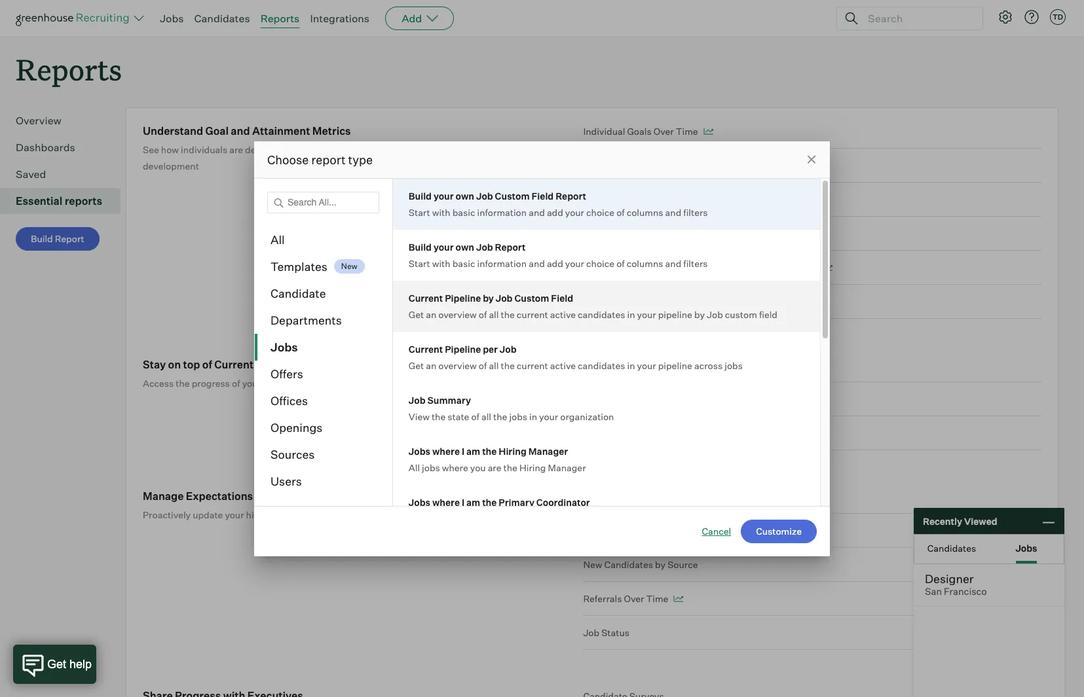 Task type: describe. For each thing, give the bounding box(es) containing it.
choose report type
[[267, 152, 373, 167]]

custom for the
[[515, 293, 549, 304]]

to for submit
[[608, 194, 616, 205]]

candidate for candidate pipeline email
[[584, 492, 628, 503]]

scorecards
[[652, 194, 700, 205]]

summary
[[428, 395, 471, 406]]

expectations
[[186, 490, 253, 503]]

current inside 'stay on top of current recruiting activity access the progress of your company's current hiring process'
[[214, 359, 254, 372]]

process
[[372, 378, 406, 389]]

choice inside build your own job report start with basic information and add your choice of columns and filters
[[587, 258, 615, 269]]

by for source
[[655, 560, 666, 571]]

templates
[[271, 259, 328, 274]]

in inside current pipeline per job get an overview of all the current active candidates in your pipeline across jobs
[[628, 360, 635, 371]]

goal for time to review applications goal attainment
[[707, 228, 727, 239]]

update
[[193, 510, 223, 521]]

to for approve
[[608, 296, 616, 307]]

job status
[[584, 628, 630, 639]]

goal for time to submit scorecards goal attainment
[[702, 194, 722, 205]]

current pipeline by job custom field get an overview of all the current active candidates in your pipeline by job custom field
[[409, 293, 778, 320]]

designer san francisco
[[925, 572, 987, 598]]

essential reports link
[[16, 193, 115, 209]]

on inside manage expectations with hiring managers proactively update your hiring managers on the status of each job
[[318, 510, 329, 521]]

configure image
[[998, 9, 1014, 25]]

status
[[602, 628, 630, 639]]

company's
[[263, 378, 310, 389]]

1 vertical spatial where
[[442, 462, 468, 473]]

Search All... text field
[[267, 192, 379, 213]]

and down scorecards
[[666, 207, 682, 218]]

information inside build your own job custom field report start with basic information and add your choice of columns and filters
[[477, 207, 527, 218]]

openings
[[271, 420, 323, 435]]

time to submit scorecards goal attainment
[[584, 194, 773, 205]]

referrals
[[584, 594, 622, 605]]

all inside current pipeline per job get an overview of all the current active candidates in your pipeline across jobs
[[489, 360, 499, 371]]

job summary view the state of all the jobs in your organization
[[409, 395, 614, 422]]

all inside current pipeline by job custom field get an overview of all the current active candidates in your pipeline by job custom field
[[489, 309, 499, 320]]

report inside build your own job custom field report start with basic information and add your choice of columns and filters
[[556, 190, 587, 202]]

job inside build your own job custom field report start with basic information and add your choice of columns and filters
[[476, 190, 493, 202]]

build for build your own job custom field report start with basic information and add your choice of columns and filters
[[409, 190, 432, 202]]

own for basic
[[456, 241, 474, 253]]

jobs inside jobs where i am the hiring manager all jobs where you are the hiring manager
[[409, 446, 431, 457]]

time to submit scorecards goal attainment link
[[584, 183, 1042, 217]]

i for primary
[[462, 497, 465, 508]]

per
[[483, 344, 498, 355]]

time for approve
[[584, 296, 606, 307]]

build for build your own job report start with basic information and add your choice of columns and filters
[[409, 241, 432, 253]]

recently
[[923, 516, 963, 527]]

new candidates by source link
[[584, 549, 1042, 583]]

0 vertical spatial all
[[271, 232, 285, 247]]

of inside manage expectations with hiring managers proactively update your hiring managers on the status of each job
[[375, 510, 384, 521]]

filters inside build your own job custom field report start with basic information and add your choice of columns and filters
[[684, 207, 708, 218]]

build your own job custom field report start with basic information and add your choice of columns and filters
[[409, 190, 708, 218]]

candidate for candidate
[[271, 286, 326, 300]]

pipeline for per
[[445, 344, 481, 355]]

hiring inside manage expectations with hiring managers proactively update your hiring managers on the status of each job
[[246, 510, 271, 521]]

approve
[[618, 296, 655, 307]]

view
[[409, 411, 430, 422]]

essential
[[16, 195, 62, 208]]

development
[[143, 161, 199, 172]]

icon chart image for time to schedule available candidate goal attainment
[[823, 265, 833, 271]]

the inside manage expectations with hiring managers proactively update your hiring managers on the status of each job
[[331, 510, 345, 521]]

current for current pipeline by job custom field get an overview of all the current active candidates in your pipeline by job custom field
[[409, 293, 443, 304]]

td button
[[1048, 7, 1069, 28]]

personal
[[446, 144, 483, 155]]

get inside current pipeline by job custom field get an overview of all the current active candidates in your pipeline by job custom field
[[409, 309, 424, 320]]

goals
[[365, 144, 388, 155]]

cancel link
[[702, 525, 731, 538]]

field
[[759, 309, 778, 320]]

organization
[[561, 411, 614, 422]]

of inside current pipeline per job get an overview of all the current active candidates in your pipeline across jobs
[[479, 360, 487, 371]]

build your own job report start with basic information and add your choice of columns and filters
[[409, 241, 708, 269]]

access
[[143, 378, 174, 389]]

and down applications
[[666, 258, 682, 269]]

your inside manage expectations with hiring managers proactively update your hiring managers on the status of each job
[[225, 510, 244, 521]]

dashboards
[[16, 141, 75, 154]]

current for current pipeline per job
[[584, 360, 616, 371]]

0 vertical spatial manager
[[529, 446, 568, 457]]

Search text field
[[865, 9, 971, 28]]

own inside understand goal and attainment metrics see how individuals are defining and accomplishing goals for their own personal and team development
[[426, 144, 444, 155]]

time to schedule available candidate goal attainment
[[584, 262, 818, 273]]

individual
[[584, 126, 625, 137]]

coordinator
[[537, 497, 590, 508]]

with inside build your own job custom field report start with basic information and add your choice of columns and filters
[[432, 207, 451, 218]]

available
[[661, 262, 700, 273]]

stay
[[143, 359, 166, 372]]

understand
[[143, 125, 203, 138]]

applications
[[651, 228, 705, 239]]

schedule
[[618, 262, 659, 273]]

per
[[655, 360, 669, 371]]

stay on top of current recruiting activity access the progress of your company's current hiring process
[[143, 359, 406, 389]]

across
[[695, 360, 723, 371]]

activity
[[311, 359, 351, 372]]

information inside build your own job report start with basic information and add your choice of columns and filters
[[477, 258, 527, 269]]

source
[[668, 560, 698, 571]]

current pipeline per job
[[584, 360, 687, 371]]

start inside build your own job custom field report start with basic information and add your choice of columns and filters
[[409, 207, 430, 218]]

custom for and
[[495, 190, 530, 202]]

see
[[143, 144, 159, 155]]

an inside current pipeline by job custom field get an overview of all the current active candidates in your pipeline by job custom field
[[426, 309, 437, 320]]

current for current pipeline per job get an overview of all the current active candidates in your pipeline across jobs
[[409, 344, 443, 355]]

your inside 'stay on top of current recruiting activity access the progress of your company's current hiring process'
[[242, 378, 261, 389]]

jobs where i am the primary coordinator
[[409, 497, 590, 508]]

reports
[[65, 195, 102, 208]]

top
[[183, 359, 200, 372]]

build report
[[31, 233, 84, 245]]

time to review applications goal attainment
[[584, 228, 777, 239]]

hiring inside manage expectations with hiring managers proactively update your hiring managers on the status of each job
[[280, 490, 311, 503]]

time for schedule
[[584, 262, 606, 273]]

time to approve offer goal attainment link
[[584, 285, 1042, 319]]

essential reports
[[16, 195, 102, 208]]

add
[[402, 12, 422, 25]]

0 vertical spatial candidates
[[194, 12, 250, 25]]

overview inside current pipeline per job get an overview of all the current active candidates in your pipeline across jobs
[[439, 360, 477, 371]]

and up build your own job report start with basic information and add your choice of columns and filters
[[529, 207, 545, 218]]

saved
[[16, 168, 46, 181]]

active inside current pipeline by job custom field get an overview of all the current active candidates in your pipeline by job custom field
[[550, 309, 576, 320]]

i for hiring
[[462, 446, 465, 457]]

pipeline inside current pipeline by job custom field get an overview of all the current active candidates in your pipeline by job custom field
[[658, 309, 693, 320]]

overview inside current pipeline by job custom field get an overview of all the current active candidates in your pipeline by job custom field
[[439, 309, 477, 320]]

integrations
[[310, 12, 370, 25]]

custom
[[725, 309, 757, 320]]

basic inside build your own job report start with basic information and add your choice of columns and filters
[[453, 258, 475, 269]]

review
[[618, 228, 649, 239]]

job inside build your own job report start with basic information and add your choice of columns and filters
[[476, 241, 493, 253]]

status
[[347, 510, 373, 521]]

current inside 'stay on top of current recruiting activity access the progress of your company's current hiring process'
[[312, 378, 344, 389]]

in inside current pipeline by job custom field get an overview of all the current active candidates in your pipeline by job custom field
[[628, 309, 635, 320]]

get inside current pipeline per job get an overview of all the current active candidates in your pipeline across jobs
[[409, 360, 424, 371]]

job status link
[[584, 617, 1042, 651]]

of inside build your own job report start with basic information and add your choice of columns and filters
[[617, 258, 625, 269]]

goal for time to approve offer goal attainment
[[680, 296, 700, 307]]

attainment for time to submit scorecards goal attainment
[[724, 194, 773, 205]]

greenhouse recruiting image
[[16, 10, 134, 26]]

jobs inside current pipeline per job get an overview of all the current active candidates in your pipeline across jobs
[[725, 360, 743, 371]]

your inside job summary view the state of all the jobs in your organization
[[539, 411, 559, 422]]

choose report type dialog
[[254, 141, 830, 557]]

current inside current pipeline per job get an overview of all the current active candidates in your pipeline across jobs
[[517, 360, 548, 371]]

goals
[[627, 126, 652, 137]]

and right defining
[[282, 144, 298, 155]]

individual goals over time
[[584, 126, 698, 137]]

0 vertical spatial hiring
[[499, 446, 527, 457]]

managers
[[273, 510, 316, 521]]

proactively
[[143, 510, 191, 521]]

field for add
[[532, 190, 554, 202]]

with inside build your own job report start with basic information and add your choice of columns and filters
[[432, 258, 451, 269]]

pipeline for by
[[445, 293, 481, 304]]

saved link
[[16, 167, 115, 182]]

current inside current pipeline by job custom field get an overview of all the current active candidates in your pipeline by job custom field
[[517, 309, 548, 320]]

the inside 'stay on top of current recruiting activity access the progress of your company's current hiring process'
[[176, 378, 190, 389]]

each
[[386, 510, 406, 521]]

manage
[[143, 490, 184, 503]]

and left team
[[485, 144, 501, 155]]

offices
[[271, 394, 308, 408]]

are inside jobs where i am the hiring manager all jobs where you are the hiring manager
[[488, 462, 502, 473]]



Task type: vqa. For each thing, say whether or not it's contained in the screenshot.
5th TEST from the bottom of the page
no



Task type: locate. For each thing, give the bounding box(es) containing it.
of right progress
[[232, 378, 240, 389]]

basic
[[453, 207, 475, 218], [453, 258, 475, 269]]

understand goal and attainment metrics see how individuals are defining and accomplishing goals for their own personal and team development
[[143, 125, 525, 172]]

of right state
[[471, 411, 480, 422]]

to for review
[[608, 228, 616, 239]]

attainment inside understand goal and attainment metrics see how individuals are defining and accomplishing goals for their own personal and team development
[[252, 125, 310, 138]]

submit
[[618, 194, 650, 205]]

i left primary
[[462, 497, 465, 508]]

and down build your own job custom field report start with basic information and add your choice of columns and filters
[[529, 258, 545, 269]]

custom
[[495, 190, 530, 202], [515, 293, 549, 304]]

current inside current pipeline by job custom field get an overview of all the current active candidates in your pipeline by job custom field
[[409, 293, 443, 304]]

in left per at the right of page
[[628, 360, 635, 371]]

active up organization
[[550, 360, 576, 371]]

columns inside build your own job custom field report start with basic information and add your choice of columns and filters
[[627, 207, 664, 218]]

pipeline for email
[[630, 492, 664, 503]]

are inside understand goal and attainment metrics see how individuals are defining and accomplishing goals for their own personal and team development
[[229, 144, 243, 155]]

1 horizontal spatial candidate
[[584, 492, 628, 503]]

report
[[311, 152, 346, 167]]

2 get from the top
[[409, 360, 424, 371]]

1 horizontal spatial jobs
[[509, 411, 528, 422]]

to for schedule
[[608, 262, 616, 273]]

0 vertical spatial with
[[432, 207, 451, 218]]

1 horizontal spatial are
[[488, 462, 502, 473]]

time left review
[[584, 228, 606, 239]]

0 vertical spatial new
[[341, 262, 358, 272]]

your
[[434, 190, 454, 202], [565, 207, 585, 218], [434, 241, 454, 253], [565, 258, 585, 269], [637, 309, 656, 320], [637, 360, 656, 371], [242, 378, 261, 389], [539, 411, 559, 422], [225, 510, 244, 521]]

choice inside build your own job custom field report start with basic information and add your choice of columns and filters
[[587, 207, 615, 218]]

0 vertical spatial candidate
[[702, 262, 746, 273]]

all down per
[[489, 360, 499, 371]]

2 pipeline from the top
[[658, 360, 693, 371]]

0 vertical spatial where
[[433, 446, 460, 457]]

report inside button
[[55, 233, 84, 245]]

1 vertical spatial i
[[462, 497, 465, 508]]

2 basic from the top
[[453, 258, 475, 269]]

goal right the offer at top
[[680, 296, 700, 307]]

by up per
[[483, 293, 494, 304]]

hiring down the 'users'
[[280, 490, 311, 503]]

build inside build your own job report start with basic information and add your choice of columns and filters
[[409, 241, 432, 253]]

pipeline
[[658, 309, 693, 320], [658, 360, 693, 371]]

1 horizontal spatial candidates
[[605, 560, 653, 571]]

1 vertical spatial over
[[624, 594, 644, 605]]

1 vertical spatial am
[[467, 497, 481, 508]]

1 vertical spatial jobs
[[509, 411, 528, 422]]

0 vertical spatial on
[[168, 359, 181, 372]]

hiring down job summary view the state of all the jobs in your organization
[[499, 446, 527, 457]]

reports right candidates link
[[261, 12, 300, 25]]

td button
[[1051, 9, 1066, 25]]

0 vertical spatial by
[[483, 293, 494, 304]]

type
[[348, 152, 373, 167]]

candidate pipeline email link
[[584, 490, 1042, 515]]

cancel
[[702, 526, 731, 537]]

active inside current pipeline per job get an overview of all the current active candidates in your pipeline across jobs
[[550, 360, 576, 371]]

1 filters from the top
[[684, 207, 708, 218]]

of inside build your own job custom field report start with basic information and add your choice of columns and filters
[[617, 207, 625, 218]]

of up per
[[479, 309, 487, 320]]

am inside jobs where i am the hiring manager all jobs where you are the hiring manager
[[467, 446, 481, 457]]

new for new candidates by source
[[584, 560, 603, 571]]

0 vertical spatial basic
[[453, 207, 475, 218]]

2 vertical spatial by
[[655, 560, 666, 571]]

1 to from the top
[[608, 194, 616, 205]]

choice up build your own job report start with basic information and add your choice of columns and filters
[[587, 207, 615, 218]]

candidates inside current pipeline per job get an overview of all the current active candidates in your pipeline across jobs
[[578, 360, 626, 371]]

jobs for are
[[422, 462, 440, 473]]

and
[[231, 125, 250, 138], [282, 144, 298, 155], [485, 144, 501, 155], [529, 207, 545, 218], [666, 207, 682, 218], [529, 258, 545, 269], [666, 258, 682, 269]]

report down build your own job custom field report start with basic information and add your choice of columns and filters
[[495, 241, 526, 253]]

jobs inside job summary view the state of all the jobs in your organization
[[509, 411, 528, 422]]

2 vertical spatial own
[[456, 241, 474, 253]]

pipeline for per
[[618, 360, 653, 371]]

2 i from the top
[[462, 497, 465, 508]]

1 vertical spatial current
[[517, 360, 548, 371]]

hiring
[[499, 446, 527, 457], [520, 462, 546, 473], [280, 490, 311, 503]]

custom down build your own job report start with basic information and add your choice of columns and filters
[[515, 293, 549, 304]]

1 horizontal spatial reports
[[261, 12, 300, 25]]

icon chart image for referrals over time
[[674, 596, 684, 603]]

2 vertical spatial all
[[482, 411, 492, 422]]

1 vertical spatial custom
[[515, 293, 549, 304]]

overview
[[16, 114, 61, 127]]

reports
[[261, 12, 300, 25], [16, 50, 122, 88]]

own inside build your own job report start with basic information and add your choice of columns and filters
[[456, 241, 474, 253]]

1 vertical spatial candidates
[[605, 560, 653, 571]]

add button
[[385, 7, 454, 30]]

2 information from the top
[[477, 258, 527, 269]]

accomplishing
[[300, 144, 363, 155]]

custom down team
[[495, 190, 530, 202]]

candidates right jobs "link"
[[194, 12, 250, 25]]

new inside choose report type dialog
[[341, 262, 358, 272]]

all inside job summary view the state of all the jobs in your organization
[[482, 411, 492, 422]]

to
[[608, 194, 616, 205], [608, 228, 616, 239], [608, 262, 616, 273], [608, 296, 616, 307]]

managers
[[314, 490, 364, 503]]

2 overview from the top
[[439, 360, 477, 371]]

all inside jobs where i am the hiring manager all jobs where you are the hiring manager
[[409, 462, 420, 473]]

0 horizontal spatial jobs
[[422, 462, 440, 473]]

time for review
[[584, 228, 606, 239]]

active
[[550, 309, 576, 320], [550, 360, 576, 371]]

2 horizontal spatial report
[[556, 190, 587, 202]]

pipeline
[[445, 293, 481, 304], [445, 344, 481, 355], [618, 360, 653, 371], [630, 492, 664, 503]]

build inside build your own job custom field report start with basic information and add your choice of columns and filters
[[409, 190, 432, 202]]

0 horizontal spatial on
[[168, 359, 181, 372]]

by down the time to approve offer goal attainment
[[695, 309, 705, 320]]

4 to from the top
[[608, 296, 616, 307]]

0 horizontal spatial are
[[229, 144, 243, 155]]

icon chart image for individual goals over time
[[704, 129, 713, 135]]

1 horizontal spatial report
[[495, 241, 526, 253]]

2 to from the top
[[608, 228, 616, 239]]

0 vertical spatial pipeline
[[658, 309, 693, 320]]

new candidates by source
[[584, 560, 698, 571]]

0 vertical spatial all
[[489, 309, 499, 320]]

am
[[467, 446, 481, 457], [467, 497, 481, 508]]

1 horizontal spatial new
[[584, 560, 603, 571]]

1 active from the top
[[550, 309, 576, 320]]

recruiting
[[256, 359, 309, 372]]

0 horizontal spatial over
[[624, 594, 644, 605]]

filters down time to submit scorecards goal attainment
[[684, 207, 708, 218]]

1 vertical spatial start
[[409, 258, 430, 269]]

2 am from the top
[[467, 497, 481, 508]]

choice
[[587, 207, 615, 218], [587, 258, 615, 269]]

1 horizontal spatial hiring
[[345, 378, 370, 389]]

2 columns from the top
[[627, 258, 664, 269]]

job inside job summary view the state of all the jobs in your organization
[[409, 395, 426, 406]]

choose
[[267, 152, 309, 167]]

0 vertical spatial over
[[654, 126, 674, 137]]

sources
[[271, 447, 315, 462]]

build inside button
[[31, 233, 53, 245]]

2 vertical spatial jobs
[[422, 462, 440, 473]]

2 candidates from the top
[[578, 360, 626, 371]]

an inside current pipeline per job get an overview of all the current active candidates in your pipeline across jobs
[[426, 360, 437, 371]]

1 add from the top
[[547, 207, 563, 218]]

1 vertical spatial candidates
[[578, 360, 626, 371]]

0 horizontal spatial by
[[483, 293, 494, 304]]

to left submit
[[608, 194, 616, 205]]

0 vertical spatial information
[[477, 207, 527, 218]]

report
[[556, 190, 587, 202], [55, 233, 84, 245], [495, 241, 526, 253]]

in left organization
[[530, 411, 537, 422]]

2 vertical spatial candidate
[[584, 492, 628, 503]]

1 i from the top
[[462, 446, 465, 457]]

2 vertical spatial in
[[530, 411, 537, 422]]

of inside current pipeline by job custom field get an overview of all the current active candidates in your pipeline by job custom field
[[479, 309, 487, 320]]

1 vertical spatial hiring
[[520, 462, 546, 473]]

1 vertical spatial columns
[[627, 258, 664, 269]]

2 horizontal spatial candidate
[[702, 262, 746, 273]]

1 information from the top
[[477, 207, 527, 218]]

individuals
[[181, 144, 227, 155]]

1 vertical spatial add
[[547, 258, 563, 269]]

1 am from the top
[[467, 446, 481, 457]]

1 vertical spatial own
[[456, 190, 474, 202]]

of inside job summary view the state of all the jobs in your organization
[[471, 411, 480, 422]]

where
[[433, 446, 460, 457], [442, 462, 468, 473], [433, 497, 460, 508]]

goal up time to schedule available candidate goal attainment
[[707, 228, 727, 239]]

customize
[[756, 526, 802, 537]]

all up per
[[489, 309, 499, 320]]

job
[[476, 190, 493, 202], [476, 241, 493, 253], [496, 293, 513, 304], [707, 309, 723, 320], [500, 344, 517, 355], [671, 360, 687, 371], [409, 395, 426, 406], [584, 628, 600, 639]]

1 vertical spatial manager
[[548, 462, 586, 473]]

0 vertical spatial am
[[467, 446, 481, 457]]

0 vertical spatial filters
[[684, 207, 708, 218]]

1 vertical spatial on
[[318, 510, 329, 521]]

0 vertical spatial reports
[[261, 12, 300, 25]]

0 horizontal spatial new
[[341, 262, 358, 272]]

1 vertical spatial by
[[695, 309, 705, 320]]

2 active from the top
[[550, 360, 576, 371]]

all up job
[[409, 462, 420, 473]]

0 vertical spatial choice
[[587, 207, 615, 218]]

0 vertical spatial candidates
[[578, 309, 626, 320]]

1 get from the top
[[409, 309, 424, 320]]

attainment for time to approve offer goal attainment
[[702, 296, 750, 307]]

i inside jobs where i am the hiring manager all jobs where you are the hiring manager
[[462, 446, 465, 457]]

1 vertical spatial reports
[[16, 50, 122, 88]]

pipeline inside current pipeline per job get an overview of all the current active candidates in your pipeline across jobs
[[445, 344, 481, 355]]

candidate inside choose report type dialog
[[271, 286, 326, 300]]

1 vertical spatial all
[[409, 462, 420, 473]]

1 overview from the top
[[439, 309, 477, 320]]

customize button
[[741, 520, 817, 544]]

departments
[[271, 313, 342, 327]]

current inside current pipeline per job get an overview of all the current active candidates in your pipeline across jobs
[[409, 344, 443, 355]]

over right referrals on the right bottom
[[624, 594, 644, 605]]

referrals over time
[[584, 594, 669, 605]]

1 vertical spatial in
[[628, 360, 635, 371]]

1 candidates from the top
[[578, 309, 626, 320]]

of down submit
[[617, 207, 625, 218]]

jobs for organization
[[509, 411, 528, 422]]

for
[[390, 144, 402, 155]]

0 vertical spatial custom
[[495, 190, 530, 202]]

active up current pipeline per job get an overview of all the current active candidates in your pipeline across jobs
[[550, 309, 576, 320]]

1 vertical spatial with
[[432, 258, 451, 269]]

on down managers
[[318, 510, 329, 521]]

2 vertical spatial hiring
[[280, 490, 311, 503]]

jobs right across
[[725, 360, 743, 371]]

1 vertical spatial pipeline
[[658, 360, 693, 371]]

new up referrals on the right bottom
[[584, 560, 603, 571]]

information
[[477, 207, 527, 218], [477, 258, 527, 269]]

attainment for time to review applications goal attainment
[[729, 228, 777, 239]]

1 pipeline from the top
[[658, 309, 693, 320]]

0 vertical spatial active
[[550, 309, 576, 320]]

of right top
[[202, 359, 212, 372]]

columns down review
[[627, 258, 664, 269]]

pipeline inside current pipeline by job custom field get an overview of all the current active candidates in your pipeline by job custom field
[[445, 293, 481, 304]]

am for primary
[[467, 497, 481, 508]]

pipeline left across
[[658, 360, 693, 371]]

with inside manage expectations with hiring managers proactively update your hiring managers on the status of each job
[[255, 490, 277, 503]]

0 horizontal spatial all
[[271, 232, 285, 247]]

field inside current pipeline by job custom field get an overview of all the current active candidates in your pipeline by job custom field
[[551, 293, 573, 304]]

columns down submit
[[627, 207, 664, 218]]

hiring
[[345, 378, 370, 389], [246, 510, 271, 521]]

time to approve offer goal attainment
[[584, 296, 750, 307]]

to left approve
[[608, 296, 616, 307]]

1 vertical spatial overview
[[439, 360, 477, 371]]

1 vertical spatial choice
[[587, 258, 615, 269]]

own inside build your own job custom field report start with basic information and add your choice of columns and filters
[[456, 190, 474, 202]]

0 vertical spatial jobs
[[725, 360, 743, 371]]

goal right scorecards
[[702, 194, 722, 205]]

current pipeline per job get an overview of all the current active candidates in your pipeline across jobs
[[409, 344, 743, 371]]

add inside build your own job custom field report start with basic information and add your choice of columns and filters
[[547, 207, 563, 218]]

the
[[501, 309, 515, 320], [501, 360, 515, 371], [176, 378, 190, 389], [432, 411, 446, 422], [493, 411, 507, 422], [482, 446, 497, 457], [504, 462, 518, 473], [482, 497, 497, 508], [331, 510, 345, 521]]

candidate inside candidate pipeline email link
[[584, 492, 628, 503]]

in down approve
[[628, 309, 635, 320]]

1 horizontal spatial on
[[318, 510, 329, 521]]

progress
[[192, 378, 230, 389]]

time down new candidates by source
[[646, 594, 669, 605]]

time up current pipeline by job custom field get an overview of all the current active candidates in your pipeline by job custom field
[[584, 262, 606, 273]]

1 horizontal spatial by
[[655, 560, 666, 571]]

1 choice from the top
[[587, 207, 615, 218]]

icon chart image
[[704, 129, 713, 135], [783, 231, 792, 237], [823, 265, 833, 271], [693, 363, 702, 369], [674, 596, 684, 603]]

on left top
[[168, 359, 181, 372]]

1 vertical spatial active
[[550, 360, 576, 371]]

custom inside build your own job custom field report start with basic information and add your choice of columns and filters
[[495, 190, 530, 202]]

i down state
[[462, 446, 465, 457]]

0 vertical spatial add
[[547, 207, 563, 218]]

2 horizontal spatial jobs
[[725, 360, 743, 371]]

am up you at bottom left
[[467, 446, 481, 457]]

am for hiring
[[467, 446, 481, 457]]

1 vertical spatial basic
[[453, 258, 475, 269]]

2 an from the top
[[426, 360, 437, 371]]

1 vertical spatial are
[[488, 462, 502, 473]]

1 basic from the top
[[453, 207, 475, 218]]

are
[[229, 144, 243, 155], [488, 462, 502, 473]]

manager up the coordinator at the bottom
[[548, 462, 586, 473]]

time for submit
[[584, 194, 606, 205]]

2 add from the top
[[547, 258, 563, 269]]

candidates
[[578, 309, 626, 320], [578, 360, 626, 371]]

filters inside build your own job report start with basic information and add your choice of columns and filters
[[684, 258, 708, 269]]

of
[[617, 207, 625, 218], [617, 258, 625, 269], [479, 309, 487, 320], [202, 359, 212, 372], [479, 360, 487, 371], [232, 378, 240, 389], [471, 411, 480, 422], [375, 510, 384, 521]]

over right goals
[[654, 126, 674, 137]]

0 vertical spatial i
[[462, 446, 465, 457]]

choice left schedule
[[587, 258, 615, 269]]

of down per
[[479, 360, 487, 371]]

own for start
[[456, 190, 474, 202]]

1 start from the top
[[409, 207, 430, 218]]

on inside 'stay on top of current recruiting activity access the progress of your company's current hiring process'
[[168, 359, 181, 372]]

2 horizontal spatial by
[[695, 309, 705, 320]]

the inside current pipeline per job get an overview of all the current active candidates in your pipeline across jobs
[[501, 360, 515, 371]]

basic inside build your own job custom field report start with basic information and add your choice of columns and filters
[[453, 207, 475, 218]]

icon chart image for time to review applications goal attainment
[[783, 231, 792, 237]]

and up defining
[[231, 125, 250, 138]]

td
[[1053, 12, 1064, 22]]

goal inside understand goal and attainment metrics see how individuals are defining and accomplishing goals for their own personal and team development
[[205, 125, 229, 138]]

overview
[[439, 309, 477, 320], [439, 360, 477, 371]]

2 vertical spatial where
[[433, 497, 460, 508]]

reports down greenhouse recruiting image
[[16, 50, 122, 88]]

defining
[[245, 144, 280, 155]]

metrics
[[312, 125, 351, 138]]

designer
[[925, 572, 974, 587]]

1 vertical spatial information
[[477, 258, 527, 269]]

add inside build your own job report start with basic information and add your choice of columns and filters
[[547, 258, 563, 269]]

job inside current pipeline per job get an overview of all the current active candidates in your pipeline across jobs
[[500, 344, 517, 355]]

jobs up jobs where i am the hiring manager all jobs where you are the hiring manager
[[509, 411, 528, 422]]

1 vertical spatial field
[[551, 293, 573, 304]]

jobs inside jobs where i am the hiring manager all jobs where you are the hiring manager
[[422, 462, 440, 473]]

2 filters from the top
[[684, 258, 708, 269]]

0 horizontal spatial hiring
[[246, 510, 271, 521]]

1 columns from the top
[[627, 207, 664, 218]]

current up job summary view the state of all the jobs in your organization
[[517, 360, 548, 371]]

of down review
[[617, 258, 625, 269]]

filters down time to review applications goal attainment
[[684, 258, 708, 269]]

hiring inside 'stay on top of current recruiting activity access the progress of your company's current hiring process'
[[345, 378, 370, 389]]

add
[[547, 207, 563, 218], [547, 258, 563, 269]]

2 start from the top
[[409, 258, 430, 269]]

to left schedule
[[608, 262, 616, 273]]

time left approve
[[584, 296, 606, 307]]

time left submit
[[584, 194, 606, 205]]

0 horizontal spatial candidate
[[271, 286, 326, 300]]

icon chart image for current pipeline per job
[[693, 363, 702, 369]]

where for jobs where i am the primary coordinator
[[433, 497, 460, 508]]

0 vertical spatial own
[[426, 144, 444, 155]]

on
[[168, 359, 181, 372], [318, 510, 329, 521]]

current up current pipeline per job get an overview of all the current active candidates in your pipeline across jobs
[[517, 309, 548, 320]]

1 vertical spatial filters
[[684, 258, 708, 269]]

san
[[925, 587, 942, 598]]

1 an from the top
[[426, 309, 437, 320]]

are left defining
[[229, 144, 243, 155]]

integrations link
[[310, 12, 370, 25]]

of left each
[[375, 510, 384, 521]]

filters
[[684, 207, 708, 218], [684, 258, 708, 269]]

all right state
[[482, 411, 492, 422]]

new right templates
[[341, 262, 358, 272]]

0 vertical spatial hiring
[[345, 378, 370, 389]]

overview link
[[16, 113, 115, 129]]

by inside new candidates by source link
[[655, 560, 666, 571]]

reports link
[[261, 12, 300, 25]]

candidates down approve
[[578, 309, 626, 320]]

0 vertical spatial start
[[409, 207, 430, 218]]

0 vertical spatial get
[[409, 309, 424, 320]]

2 vertical spatial current
[[312, 378, 344, 389]]

candidates up organization
[[578, 360, 626, 371]]

all up templates
[[271, 232, 285, 247]]

field inside build your own job custom field report start with basic information and add your choice of columns and filters
[[532, 190, 554, 202]]

viewed
[[965, 516, 998, 527]]

goal up field
[[748, 262, 768, 273]]

report up build your own job report start with basic information and add your choice of columns and filters
[[556, 190, 587, 202]]

2 vertical spatial with
[[255, 490, 277, 503]]

add up build your own job report start with basic information and add your choice of columns and filters
[[547, 207, 563, 218]]

0 horizontal spatial report
[[55, 233, 84, 245]]

1 vertical spatial all
[[489, 360, 499, 371]]

field down build your own job report start with basic information and add your choice of columns and filters
[[551, 293, 573, 304]]

goal up the 'individuals'
[[205, 125, 229, 138]]

columns inside build your own job report start with basic information and add your choice of columns and filters
[[627, 258, 664, 269]]

current down activity at the bottom of page
[[312, 378, 344, 389]]

are right you at bottom left
[[488, 462, 502, 473]]

time right goals
[[676, 126, 698, 137]]

am down you at bottom left
[[467, 497, 481, 508]]

custom inside current pipeline by job custom field get an overview of all the current active candidates in your pipeline by job custom field
[[515, 293, 549, 304]]

time
[[676, 126, 698, 137], [584, 194, 606, 205], [584, 228, 606, 239], [584, 262, 606, 273], [584, 296, 606, 307], [646, 594, 669, 605]]

by left source
[[655, 560, 666, 571]]

0 horizontal spatial reports
[[16, 50, 122, 88]]

field up build your own job report start with basic information and add your choice of columns and filters
[[532, 190, 554, 202]]

offers
[[271, 367, 303, 381]]

manager down organization
[[529, 446, 568, 457]]

jobs where i am the hiring manager all jobs where you are the hiring manager
[[409, 446, 586, 473]]

field for current
[[551, 293, 573, 304]]

your inside current pipeline by job custom field get an overview of all the current active candidates in your pipeline by job custom field
[[637, 309, 656, 320]]

0 vertical spatial overview
[[439, 309, 477, 320]]

0 vertical spatial columns
[[627, 207, 664, 218]]

3 to from the top
[[608, 262, 616, 273]]

candidates
[[194, 12, 250, 25], [605, 560, 653, 571]]

0 vertical spatial in
[[628, 309, 635, 320]]

add up current pipeline by job custom field get an overview of all the current active candidates in your pipeline by job custom field
[[547, 258, 563, 269]]

2 choice from the top
[[587, 258, 615, 269]]

offer
[[657, 296, 678, 307]]

pipeline down the offer at top
[[658, 309, 693, 320]]

new for new
[[341, 262, 358, 272]]

build for build report
[[31, 233, 53, 245]]

build report button
[[16, 228, 99, 251]]

candidates up referrals over time
[[605, 560, 653, 571]]

in inside job summary view the state of all the jobs in your organization
[[530, 411, 537, 422]]

hiring up primary
[[520, 462, 546, 473]]

your inside current pipeline per job get an overview of all the current active candidates in your pipeline across jobs
[[637, 360, 656, 371]]

candidates inside current pipeline by job custom field get an overview of all the current active candidates in your pipeline by job custom field
[[578, 309, 626, 320]]

by for job
[[483, 293, 494, 304]]

to left review
[[608, 228, 616, 239]]

the inside current pipeline by job custom field get an overview of all the current active candidates in your pipeline by job custom field
[[501, 309, 515, 320]]

report down essential reports 'link'
[[55, 233, 84, 245]]

primary
[[499, 497, 535, 508]]

1 horizontal spatial over
[[654, 126, 674, 137]]

with
[[432, 207, 451, 218], [432, 258, 451, 269], [255, 490, 277, 503]]

hiring left 'managers'
[[246, 510, 271, 521]]

users
[[271, 474, 302, 489]]

jobs left you at bottom left
[[422, 462, 440, 473]]

0 vertical spatial field
[[532, 190, 554, 202]]

hiring left the 'process'
[[345, 378, 370, 389]]

report inside build your own job report start with basic information and add your choice of columns and filters
[[495, 241, 526, 253]]

where for jobs where i am the hiring manager all jobs where you are the hiring manager
[[433, 446, 460, 457]]

start inside build your own job report start with basic information and add your choice of columns and filters
[[409, 258, 430, 269]]

goal
[[205, 125, 229, 138], [702, 194, 722, 205], [707, 228, 727, 239], [748, 262, 768, 273], [680, 296, 700, 307]]

0 vertical spatial current
[[517, 309, 548, 320]]

you
[[470, 462, 486, 473]]

pipeline inside current pipeline per job get an overview of all the current active candidates in your pipeline across jobs
[[658, 360, 693, 371]]

candidates link
[[194, 12, 250, 25]]



